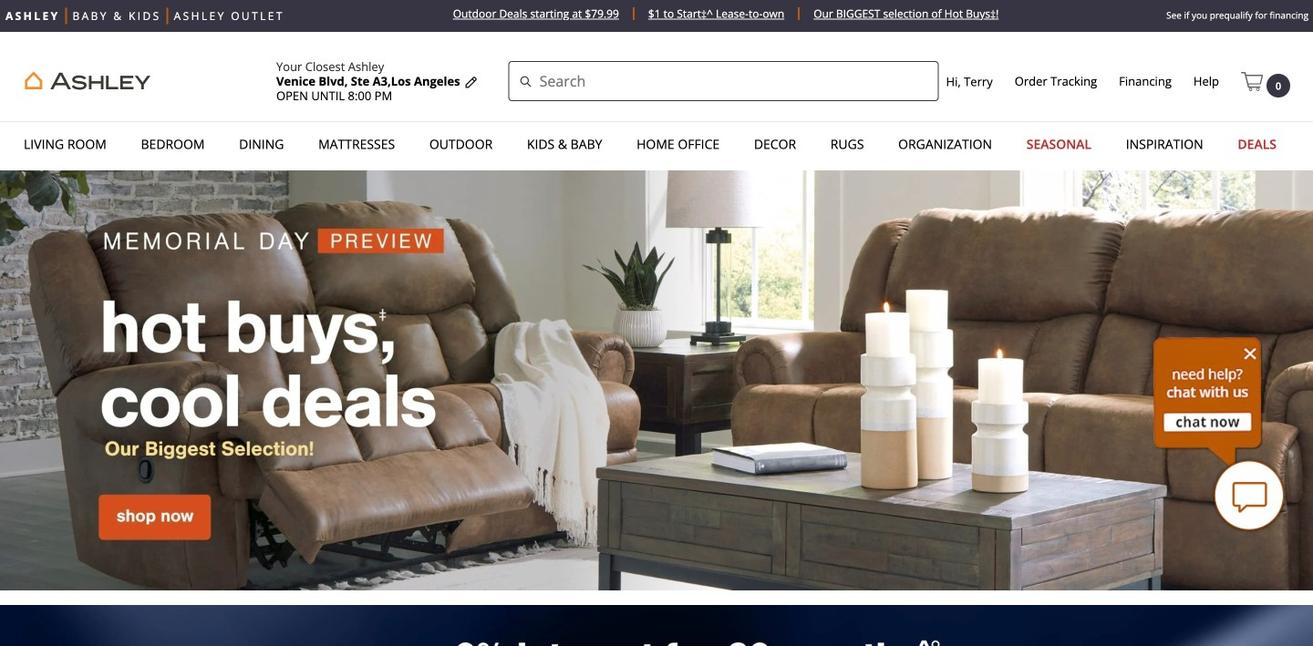 Task type: vqa. For each thing, say whether or not it's contained in the screenshot.
Width:
no



Task type: locate. For each thing, give the bounding box(es) containing it.
None search field
[[508, 61, 939, 101]]

change location image
[[464, 75, 478, 90]]

ashley image
[[18, 69, 158, 93]]

main content
[[0, 171, 1313, 646]]

search image
[[519, 74, 532, 92]]

chat bubble mobile view image
[[1213, 460, 1286, 533]]

banner
[[0, 32, 1313, 166]]

see if you prequalify image
[[0, 605, 1313, 646]]



Task type: describe. For each thing, give the bounding box(es) containing it.
dialogue message for liveperson image
[[1153, 337, 1263, 469]]

memorial day sale image
[[0, 171, 1313, 591]]



